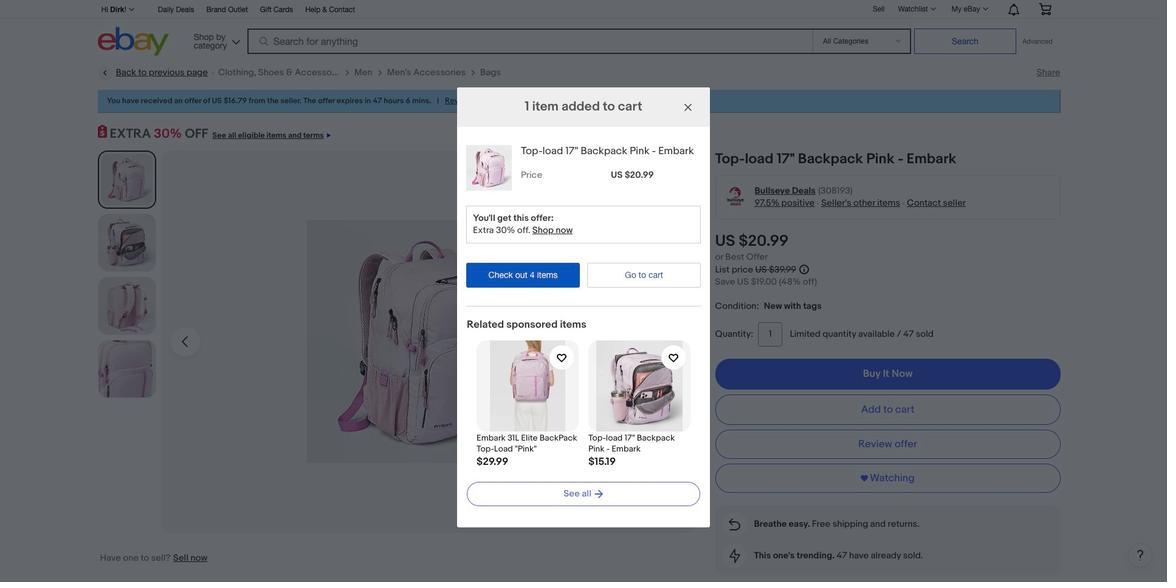 Task type: describe. For each thing, give the bounding box(es) containing it.
account navigation
[[98, 0, 1060, 19]]

watchlist image
[[930, 7, 936, 10]]

top-load 17" backpack pink - embark - picture 1 of 4 image
[[161, 151, 696, 534]]

picture 2 of 4 image
[[98, 214, 155, 272]]

picture 4 of 4 image
[[98, 341, 155, 398]]



Task type: vqa. For each thing, say whether or not it's contained in the screenshot.
About to the bottom
no



Task type: locate. For each thing, give the bounding box(es) containing it.
my ebay image
[[983, 7, 988, 10]]

picture 1 of 4 image
[[100, 153, 153, 207]]

list
[[467, 331, 700, 479]]

with details__icon image
[[729, 519, 740, 532], [729, 550, 740, 564]]

help, opens dialogs image
[[1134, 550, 1146, 562]]

picture 3 of 4 image
[[98, 278, 155, 335]]

1 vertical spatial with details__icon image
[[729, 550, 740, 564]]

1 with details__icon image from the top
[[729, 519, 740, 532]]

dialog
[[0, 0, 1167, 583]]

banner
[[98, 0, 1060, 59]]

0 vertical spatial with details__icon image
[[729, 519, 740, 532]]

2 with details__icon image from the top
[[729, 550, 740, 564]]

your shopping cart image
[[1038, 3, 1052, 15]]

None text field
[[477, 456, 508, 468]]

None submit
[[914, 29, 1016, 54]]

None text field
[[758, 323, 783, 347], [588, 456, 616, 468], [564, 489, 591, 500], [758, 323, 783, 347], [588, 456, 616, 468], [564, 489, 591, 500]]

top-load 17" backpack pink - embark image
[[466, 145, 512, 191]]



